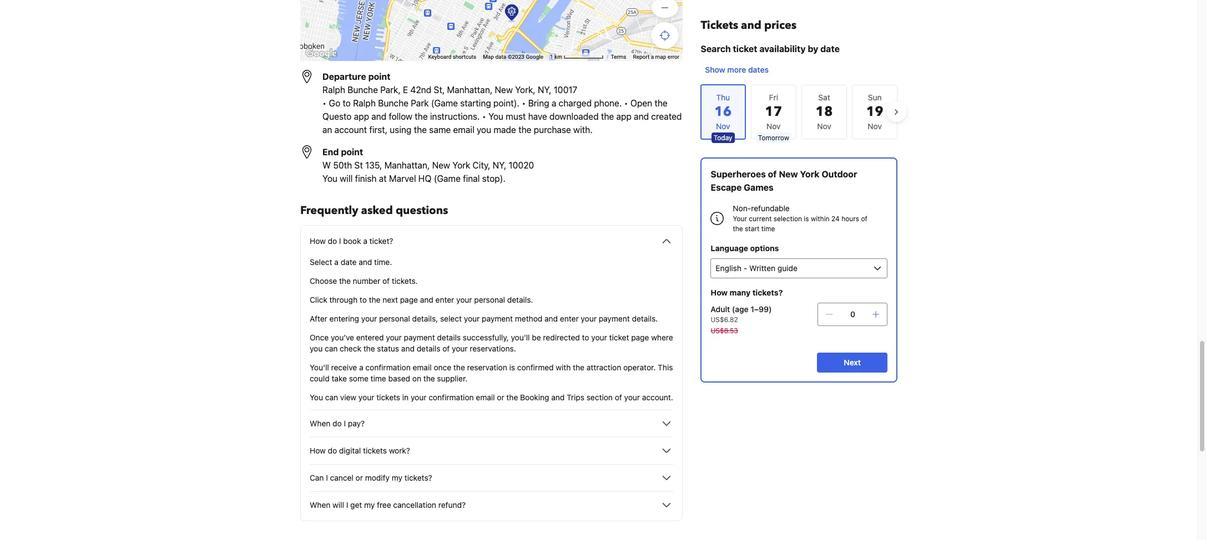 Task type: vqa. For each thing, say whether or not it's contained in the screenshot.
they
no



Task type: locate. For each thing, give the bounding box(es) containing it.
of right hours
[[861, 215, 867, 223]]

50th
[[333, 160, 352, 170]]

escape
[[710, 183, 741, 193]]

ny, up bring
[[538, 85, 551, 95]]

payment up the 'successfully,'
[[482, 314, 513, 324]]

made
[[494, 125, 516, 135]]

ralph up go
[[322, 85, 345, 95]]

0 vertical spatial manhattan,
[[447, 85, 492, 95]]

(game down st,
[[431, 98, 458, 108]]

0 vertical spatial to
[[343, 98, 351, 108]]

how inside how do i book a ticket? dropdown button
[[310, 236, 326, 246]]

enter up redirected
[[560, 314, 579, 324]]

details. up method
[[507, 295, 533, 305]]

page right next
[[400, 295, 418, 305]]

0 vertical spatial details.
[[507, 295, 533, 305]]

0 vertical spatial how
[[310, 236, 326, 246]]

point up st
[[341, 147, 363, 157]]

app
[[354, 112, 369, 122], [616, 112, 632, 122]]

1 vertical spatial can
[[325, 393, 338, 402]]

1 horizontal spatial personal
[[474, 295, 505, 305]]

point inside departure point ralph bunche park, e 42nd st, manhattan, new york, ny, 10017 • go to ralph bunche park (game starting point). • bring a charged phone. • open the questo app and follow the instructions. • you must have downloaded the app and created an account first, using the same email you made the purchase with.
[[368, 72, 390, 82]]

0 horizontal spatial manhattan,
[[384, 160, 430, 170]]

tickets?
[[752, 288, 783, 297], [404, 473, 432, 483]]

0 vertical spatial ticket
[[733, 44, 757, 54]]

2 vertical spatial to
[[582, 333, 589, 342]]

1 horizontal spatial email
[[453, 125, 474, 135]]

0 horizontal spatial ralph
[[322, 85, 345, 95]]

0 vertical spatial email
[[453, 125, 474, 135]]

2 vertical spatial how
[[310, 446, 326, 456]]

a right 'select'
[[334, 258, 339, 267]]

and left prices
[[741, 18, 761, 33]]

0 horizontal spatial app
[[354, 112, 369, 122]]

0 horizontal spatial is
[[509, 363, 515, 372]]

1 horizontal spatial app
[[616, 112, 632, 122]]

or inside how do i book a ticket? 'element'
[[497, 393, 504, 402]]

when do i pay? button
[[310, 417, 673, 431]]

i left book
[[339, 236, 341, 246]]

york left outdoor
[[800, 169, 819, 179]]

1 horizontal spatial point
[[368, 72, 390, 82]]

you inside end point w 50th st 135, manhattan, new york city, ny, 10020 you will finish at marvel hq (game final stop).
[[322, 174, 337, 184]]

in
[[402, 393, 409, 402]]

map region
[[259, 0, 686, 174]]

do inside how do digital tickets work? dropdown button
[[328, 446, 337, 456]]

when left pay?
[[310, 419, 330, 428]]

click through to the next page and enter your personal details.
[[310, 295, 533, 305]]

0 vertical spatial (game
[[431, 98, 458, 108]]

1 horizontal spatial details.
[[632, 314, 658, 324]]

and right the status
[[401, 344, 415, 354]]

1 horizontal spatial you
[[477, 125, 491, 135]]

how for how do digital tickets work?
[[310, 446, 326, 456]]

1 horizontal spatial york
[[800, 169, 819, 179]]

0 vertical spatial enter
[[435, 295, 454, 305]]

time right some
[[371, 374, 386, 384]]

check
[[340, 344, 361, 354]]

bunche down the departure
[[348, 85, 378, 95]]

manhattan, inside departure point ralph bunche park, e 42nd st, manhattan, new york, ny, 10017 • go to ralph bunche park (game starting point). • bring a charged phone. • open the questo app and follow the instructions. • you must have downloaded the app and created an account first, using the same email you made the purchase with.
[[447, 85, 492, 95]]

nov inside fri 17 nov tomorrow
[[767, 122, 781, 131]]

my right the modify on the left of page
[[392, 473, 402, 483]]

you
[[477, 125, 491, 135], [310, 344, 323, 354]]

confirmation
[[365, 363, 411, 372], [429, 393, 474, 402]]

st
[[354, 160, 363, 170]]

app down phone.
[[616, 112, 632, 122]]

personal down next
[[379, 314, 410, 324]]

0 vertical spatial personal
[[474, 295, 505, 305]]

will
[[340, 174, 353, 184], [333, 501, 344, 510]]

1 horizontal spatial ticket
[[733, 44, 757, 54]]

options
[[750, 244, 779, 253]]

a up some
[[359, 363, 363, 372]]

once
[[310, 333, 329, 342]]

region containing 17
[[692, 80, 906, 144]]

ny,
[[538, 85, 551, 95], [493, 160, 506, 170]]

0 vertical spatial page
[[400, 295, 418, 305]]

manhattan,
[[447, 85, 492, 95], [384, 160, 430, 170]]

show
[[705, 65, 725, 74]]

0 horizontal spatial point
[[341, 147, 363, 157]]

you down w
[[322, 174, 337, 184]]

0 horizontal spatial details.
[[507, 295, 533, 305]]

a right book
[[363, 236, 367, 246]]

0 horizontal spatial york
[[452, 160, 470, 170]]

new inside departure point ralph bunche park, e 42nd st, manhattan, new york, ny, 10017 • go to ralph bunche park (game starting point). • bring a charged phone. • open the questo app and follow the instructions. • you must have downloaded the app and created an account first, using the same email you made the purchase with.
[[495, 85, 513, 95]]

tickets left in
[[376, 393, 400, 402]]

24
[[831, 215, 839, 223]]

payment down the details,
[[404, 333, 435, 342]]

0 vertical spatial tickets
[[376, 393, 400, 402]]

of up once
[[442, 344, 450, 354]]

nov down 19
[[868, 122, 882, 131]]

many
[[729, 288, 750, 297]]

when do i pay?
[[310, 419, 365, 428]]

the up supplier.
[[453, 363, 465, 372]]

point).
[[493, 98, 519, 108]]

1 vertical spatial details.
[[632, 314, 658, 324]]

tickets? up 1–99)
[[752, 288, 783, 297]]

of up games
[[768, 169, 776, 179]]

payment
[[482, 314, 513, 324], [599, 314, 630, 324], [404, 333, 435, 342]]

new down same at the top of page
[[432, 160, 450, 170]]

do left book
[[328, 236, 337, 246]]

when will i get my free cancellation refund? button
[[310, 499, 673, 512]]

0 vertical spatial tickets?
[[752, 288, 783, 297]]

details down select
[[437, 333, 461, 342]]

ny, up stop).
[[493, 160, 506, 170]]

0 vertical spatial do
[[328, 236, 337, 246]]

and down open
[[634, 112, 649, 122]]

operator.
[[623, 363, 656, 372]]

you left made
[[477, 125, 491, 135]]

2 vertical spatial email
[[476, 393, 495, 402]]

2 horizontal spatial new
[[779, 169, 798, 179]]

cancel
[[330, 473, 353, 483]]

1 horizontal spatial or
[[497, 393, 504, 402]]

0 vertical spatial you
[[488, 112, 503, 122]]

0 horizontal spatial date
[[341, 258, 357, 267]]

time.
[[374, 258, 392, 267]]

1 vertical spatial enter
[[560, 314, 579, 324]]

0 vertical spatial when
[[310, 419, 330, 428]]

will down 50th
[[340, 174, 353, 184]]

frequently
[[300, 203, 358, 218]]

my right get
[[364, 501, 375, 510]]

is left the within
[[804, 215, 809, 223]]

0 horizontal spatial or
[[356, 473, 363, 483]]

by
[[807, 44, 818, 54]]

time down current
[[761, 225, 775, 233]]

language options
[[710, 244, 779, 253]]

i for pay?
[[344, 419, 346, 428]]

purchase
[[534, 125, 571, 135]]

0 horizontal spatial new
[[432, 160, 450, 170]]

payment up attraction at the bottom of the page
[[599, 314, 630, 324]]

1 vertical spatial you
[[310, 344, 323, 354]]

york inside end point w 50th st 135, manhattan, new york city, ny, 10020 you will finish at marvel hq (game final stop).
[[452, 160, 470, 170]]

can left view
[[325, 393, 338, 402]]

with.
[[573, 125, 593, 135]]

email inside departure point ralph bunche park, e 42nd st, manhattan, new york, ny, 10017 • go to ralph bunche park (game starting point). • bring a charged phone. • open the questo app and follow the instructions. • you must have downloaded the app and created an account first, using the same email you made the purchase with.
[[453, 125, 474, 135]]

when for when will i get my free cancellation refund?
[[310, 501, 330, 510]]

sun
[[868, 93, 882, 102]]

1 vertical spatial time
[[371, 374, 386, 384]]

the down phone.
[[601, 112, 614, 122]]

to right redirected
[[582, 333, 589, 342]]

ticket?
[[369, 236, 393, 246]]

region
[[692, 80, 906, 144]]

can
[[310, 473, 324, 483]]

can i cancel or modify my tickets? button
[[310, 472, 673, 485]]

within
[[811, 215, 829, 223]]

do inside how do i book a ticket? dropdown button
[[328, 236, 337, 246]]

2 when from the top
[[310, 501, 330, 510]]

0 horizontal spatial payment
[[404, 333, 435, 342]]

1 vertical spatial (game
[[434, 174, 461, 184]]

1 horizontal spatial is
[[804, 215, 809, 223]]

a inside you'll receive a confirmation email once the reservation is confirmed with the attraction operator. this could take some time based on the supplier.
[[359, 363, 363, 372]]

do for pay?
[[333, 419, 342, 428]]

email down you'll receive a confirmation email once the reservation is confirmed with the attraction operator. this could take some time based on the supplier. in the bottom of the page
[[476, 393, 495, 402]]

payment inside the once you've entered your payment details successfully, you'll be redirected to your ticket page where you can check the status and details of your reservations.
[[404, 333, 435, 342]]

(game inside end point w 50th st 135, manhattan, new york city, ny, 10020 you will finish at marvel hq (game final stop).
[[434, 174, 461, 184]]

1 vertical spatial tickets?
[[404, 473, 432, 483]]

0 horizontal spatial tickets?
[[404, 473, 432, 483]]

1 vertical spatial bunche
[[378, 98, 409, 108]]

marvel
[[389, 174, 416, 184]]

new inside superheroes of new york outdoor escape games
[[779, 169, 798, 179]]

0 vertical spatial time
[[761, 225, 775, 233]]

0 horizontal spatial to
[[343, 98, 351, 108]]

view
[[340, 393, 356, 402]]

2 horizontal spatial email
[[476, 393, 495, 402]]

can
[[325, 344, 338, 354], [325, 393, 338, 402]]

2 can from the top
[[325, 393, 338, 402]]

you down once
[[310, 344, 323, 354]]

date right by
[[820, 44, 839, 54]]

will left get
[[333, 501, 344, 510]]

refundable
[[751, 204, 789, 213]]

the inside the once you've entered your payment details successfully, you'll be redirected to your ticket page where you can check the status and details of your reservations.
[[363, 344, 375, 354]]

is left "confirmed"
[[509, 363, 515, 372]]

the down entered
[[363, 344, 375, 354]]

i left get
[[346, 501, 348, 510]]

hq
[[418, 174, 431, 184]]

how do i book a ticket? button
[[310, 235, 673, 248]]

0 horizontal spatial bunche
[[348, 85, 378, 95]]

135,
[[365, 160, 382, 170]]

tickets? inside dropdown button
[[404, 473, 432, 483]]

report a map error
[[633, 54, 679, 60]]

0 horizontal spatial ticket
[[609, 333, 629, 342]]

created
[[651, 112, 682, 122]]

1 vertical spatial email
[[413, 363, 432, 372]]

nov down 18
[[817, 122, 831, 131]]

tickets? up the cancellation
[[404, 473, 432, 483]]

can down you've
[[325, 344, 338, 354]]

a left map
[[651, 54, 654, 60]]

0 vertical spatial or
[[497, 393, 504, 402]]

0 vertical spatial confirmation
[[365, 363, 411, 372]]

1 horizontal spatial manhattan,
[[447, 85, 492, 95]]

nov up tomorrow
[[767, 122, 781, 131]]

the
[[655, 98, 668, 108], [415, 112, 428, 122], [601, 112, 614, 122], [414, 125, 427, 135], [518, 125, 531, 135], [733, 225, 743, 233], [339, 276, 351, 286], [369, 295, 380, 305], [363, 344, 375, 354], [453, 363, 465, 372], [573, 363, 584, 372], [423, 374, 435, 384], [506, 393, 518, 402]]

ticket inside the once you've entered your payment details successfully, you'll be redirected to your ticket page where you can check the status and details of your reservations.
[[609, 333, 629, 342]]

how up 'select'
[[310, 236, 326, 246]]

1 horizontal spatial bunche
[[378, 98, 409, 108]]

the up through
[[339, 276, 351, 286]]

new up point).
[[495, 85, 513, 95]]

0 horizontal spatial you
[[310, 344, 323, 354]]

sun 19 nov
[[866, 93, 883, 131]]

personal up after entering your personal details, select your payment method and enter your payment details.
[[474, 295, 505, 305]]

nov inside 'sun 19 nov'
[[868, 122, 882, 131]]

search
[[700, 44, 731, 54]]

0 horizontal spatial confirmation
[[365, 363, 411, 372]]

1 vertical spatial point
[[341, 147, 363, 157]]

do inside when do i pay? dropdown button
[[333, 419, 342, 428]]

1 vertical spatial do
[[333, 419, 342, 428]]

how inside how do digital tickets work? dropdown button
[[310, 446, 326, 456]]

0 vertical spatial ralph
[[322, 85, 345, 95]]

0 vertical spatial will
[[340, 174, 353, 184]]

confirmation inside you'll receive a confirmation email once the reservation is confirmed with the attraction operator. this could take some time based on the supplier.
[[365, 363, 411, 372]]

new up refundable
[[779, 169, 798, 179]]

you down could
[[310, 393, 323, 402]]

1 when from the top
[[310, 419, 330, 428]]

you'll receive a confirmation email once the reservation is confirmed with the attraction operator. this could take some time based on the supplier.
[[310, 363, 673, 384]]

when
[[310, 419, 330, 428], [310, 501, 330, 510]]

bunche down park,
[[378, 98, 409, 108]]

1 horizontal spatial ralph
[[353, 98, 376, 108]]

email up on
[[413, 363, 432, 372]]

choose the number of tickets.
[[310, 276, 418, 286]]

entering
[[329, 314, 359, 324]]

1 horizontal spatial to
[[360, 295, 367, 305]]

i left pay?
[[344, 419, 346, 428]]

a inside how do i book a ticket? dropdown button
[[363, 236, 367, 246]]

and
[[741, 18, 761, 33], [371, 112, 386, 122], [634, 112, 649, 122], [359, 258, 372, 267], [420, 295, 433, 305], [545, 314, 558, 324], [401, 344, 415, 354], [551, 393, 565, 402]]

of inside the once you've entered your payment details successfully, you'll be redirected to your ticket page where you can check the status and details of your reservations.
[[442, 344, 450, 354]]

email inside you'll receive a confirmation email once the reservation is confirmed with the attraction operator. this could take some time based on the supplier.
[[413, 363, 432, 372]]

of inside superheroes of new york outdoor escape games
[[768, 169, 776, 179]]

page left where
[[631, 333, 649, 342]]

phone.
[[594, 98, 622, 108]]

km
[[555, 54, 562, 60]]

enter up select
[[435, 295, 454, 305]]

you inside departure point ralph bunche park, e 42nd st, manhattan, new york, ny, 10017 • go to ralph bunche park (game starting point). • bring a charged phone. • open the questo app and follow the instructions. • you must have downloaded the app and created an account first, using the same email you made the purchase with.
[[488, 112, 503, 122]]

is inside the non-refundable your current selection is within 24 hours of the start time
[[804, 215, 809, 223]]

terms link
[[611, 54, 626, 60]]

manhattan, up 'starting'
[[447, 85, 492, 95]]

0 vertical spatial can
[[325, 344, 338, 354]]

0 horizontal spatial email
[[413, 363, 432, 372]]

10017
[[554, 85, 577, 95]]

to down choose the number of tickets.
[[360, 295, 367, 305]]

current
[[749, 215, 771, 223]]

1 vertical spatial tickets
[[363, 446, 387, 456]]

1 horizontal spatial nov
[[817, 122, 831, 131]]

1 horizontal spatial my
[[392, 473, 402, 483]]

1 nov from the left
[[767, 122, 781, 131]]

1 horizontal spatial date
[[820, 44, 839, 54]]

details up once
[[417, 344, 440, 354]]

2 horizontal spatial nov
[[868, 122, 882, 131]]

1 vertical spatial you
[[322, 174, 337, 184]]

ny, inside end point w 50th st 135, manhattan, new york city, ny, 10020 you will finish at marvel hq (game final stop).
[[493, 160, 506, 170]]

1 vertical spatial is
[[509, 363, 515, 372]]

0 horizontal spatial ny,
[[493, 160, 506, 170]]

• left go
[[322, 98, 326, 108]]

0 vertical spatial is
[[804, 215, 809, 223]]

successfully,
[[463, 333, 509, 342]]

1 vertical spatial page
[[631, 333, 649, 342]]

1 horizontal spatial tickets?
[[752, 288, 783, 297]]

choose
[[310, 276, 337, 286]]

click
[[310, 295, 327, 305]]

• down york, at the left top of page
[[522, 98, 526, 108]]

york inside superheroes of new york outdoor escape games
[[800, 169, 819, 179]]

(game inside departure point ralph bunche park, e 42nd st, manhattan, new york, ny, 10017 • go to ralph bunche park (game starting point). • bring a charged phone. • open the questo app and follow the instructions. • you must have downloaded the app and created an account first, using the same email you made the purchase with.
[[431, 98, 458, 108]]

your
[[456, 295, 472, 305], [361, 314, 377, 324], [464, 314, 480, 324], [581, 314, 597, 324], [386, 333, 402, 342], [591, 333, 607, 342], [452, 344, 468, 354], [359, 393, 374, 402], [411, 393, 427, 402], [624, 393, 640, 402]]

©2023
[[508, 54, 524, 60]]

details.
[[507, 295, 533, 305], [632, 314, 658, 324]]

tickets left work? on the left
[[363, 446, 387, 456]]

how up adult
[[710, 288, 727, 297]]

park,
[[380, 85, 401, 95]]

2 nov from the left
[[817, 122, 831, 131]]

point up park,
[[368, 72, 390, 82]]

1 vertical spatial personal
[[379, 314, 410, 324]]

email down "instructions."
[[453, 125, 474, 135]]

the down your
[[733, 225, 743, 233]]

york up final
[[452, 160, 470, 170]]

ticket up attraction at the bottom of the page
[[609, 333, 629, 342]]

the up created
[[655, 98, 668, 108]]

1 vertical spatial will
[[333, 501, 344, 510]]

0 vertical spatial ny,
[[538, 85, 551, 95]]

0 vertical spatial my
[[392, 473, 402, 483]]

1 can from the top
[[325, 344, 338, 354]]

nov inside sat 18 nov
[[817, 122, 831, 131]]

0 horizontal spatial page
[[400, 295, 418, 305]]

york
[[452, 160, 470, 170], [800, 169, 819, 179]]

1 vertical spatial ny,
[[493, 160, 506, 170]]

details. up where
[[632, 314, 658, 324]]

e
[[403, 85, 408, 95]]

ticket up "show more dates"
[[733, 44, 757, 54]]

manhattan, up marvel
[[384, 160, 430, 170]]

18
[[816, 103, 833, 121]]

(game right hq
[[434, 174, 461, 184]]

when for when do i pay?
[[310, 419, 330, 428]]

point inside end point w 50th st 135, manhattan, new york city, ny, 10020 you will finish at marvel hq (game final stop).
[[341, 147, 363, 157]]

of
[[768, 169, 776, 179], [861, 215, 867, 223], [382, 276, 390, 286], [442, 344, 450, 354], [615, 393, 622, 402]]

or down you'll receive a confirmation email once the reservation is confirmed with the attraction operator. this could take some time based on the supplier. in the bottom of the page
[[497, 393, 504, 402]]

point for bunche
[[368, 72, 390, 82]]

3 nov from the left
[[868, 122, 882, 131]]

date down how do i book a ticket?
[[341, 258, 357, 267]]

1 vertical spatial manhattan,
[[384, 160, 430, 170]]

select a date and time.
[[310, 258, 392, 267]]

tickets and prices
[[700, 18, 796, 33]]

new
[[495, 85, 513, 95], [432, 160, 450, 170], [779, 169, 798, 179]]

1 vertical spatial confirmation
[[429, 393, 474, 402]]

1 vertical spatial to
[[360, 295, 367, 305]]

same
[[429, 125, 451, 135]]

1 horizontal spatial confirmation
[[429, 393, 474, 402]]

ralph right go
[[353, 98, 376, 108]]

confirmation down supplier.
[[429, 393, 474, 402]]

end point w 50th st 135, manhattan, new york city, ny, 10020 you will finish at marvel hq (game final stop).
[[322, 147, 534, 184]]

pay?
[[348, 419, 365, 428]]

games
[[744, 183, 773, 193]]

2 vertical spatial you
[[310, 393, 323, 402]]

you've
[[331, 333, 354, 342]]

2 app from the left
[[616, 112, 632, 122]]



Task type: describe. For each thing, give the bounding box(es) containing it.
and left time.
[[359, 258, 372, 267]]

or inside can i cancel or modify my tickets? dropdown button
[[356, 473, 363, 483]]

keyboard shortcuts button
[[428, 53, 476, 61]]

i right can
[[326, 473, 328, 483]]

point for 50th
[[341, 147, 363, 157]]

new inside end point w 50th st 135, manhattan, new york city, ny, 10020 you will finish at marvel hq (game final stop).
[[432, 160, 450, 170]]

how for how do i book a ticket?
[[310, 236, 326, 246]]

of right section
[[615, 393, 622, 402]]

next
[[844, 358, 861, 367]]

method
[[515, 314, 542, 324]]

at
[[379, 174, 387, 184]]

map data ©2023 google
[[483, 54, 543, 60]]

0 vertical spatial date
[[820, 44, 839, 54]]

could
[[310, 374, 330, 384]]

using
[[390, 125, 412, 135]]

how do i book a ticket?
[[310, 236, 393, 246]]

of left tickets.
[[382, 276, 390, 286]]

0 horizontal spatial personal
[[379, 314, 410, 324]]

and inside the once you've entered your payment details successfully, you'll be redirected to your ticket page where you can check the status and details of your reservations.
[[401, 344, 415, 354]]

42nd
[[410, 85, 431, 95]]

after entering your personal details, select your payment method and enter your payment details.
[[310, 314, 658, 324]]

• down 'starting'
[[482, 112, 486, 122]]

page inside the once you've entered your payment details successfully, you'll be redirected to your ticket page where you can check the status and details of your reservations.
[[631, 333, 649, 342]]

time inside you'll receive a confirmation email once the reservation is confirmed with the attraction operator. this could take some time based on the supplier.
[[371, 374, 386, 384]]

dates
[[748, 65, 768, 74]]

go
[[329, 98, 340, 108]]

the left booking
[[506, 393, 518, 402]]

2 horizontal spatial payment
[[599, 314, 630, 324]]

booking
[[520, 393, 549, 402]]

digital
[[339, 446, 361, 456]]

you inside how do i book a ticket? 'element'
[[310, 393, 323, 402]]

can i cancel or modify my tickets?
[[310, 473, 432, 483]]

superheroes of new york outdoor escape games
[[710, 169, 857, 193]]

on
[[412, 374, 421, 384]]

i for get
[[346, 501, 348, 510]]

google image
[[303, 47, 340, 61]]

1 horizontal spatial payment
[[482, 314, 513, 324]]

non-refundable your current selection is within 24 hours of the start time
[[733, 204, 867, 233]]

status
[[377, 344, 399, 354]]

1 horizontal spatial enter
[[560, 314, 579, 324]]

you inside departure point ralph bunche park, e 42nd st, manhattan, new york, ny, 10017 • go to ralph bunche park (game starting point). • bring a charged phone. • open the questo app and follow the instructions. • you must have downloaded the app and created an account first, using the same email you made the purchase with.
[[477, 125, 491, 135]]

tickets.
[[392, 276, 418, 286]]

prices
[[764, 18, 796, 33]]

and up redirected
[[545, 314, 558, 324]]

frequently asked questions
[[300, 203, 448, 218]]

0 horizontal spatial my
[[364, 501, 375, 510]]

and left trips
[[551, 393, 565, 402]]

you inside the once you've entered your payment details successfully, you'll be redirected to your ticket page where you can check the status and details of your reservations.
[[310, 344, 323, 354]]

how do i book a ticket? element
[[310, 248, 673, 404]]

open
[[630, 98, 652, 108]]

time inside the non-refundable your current selection is within 24 hours of the start time
[[761, 225, 775, 233]]

attraction
[[587, 363, 621, 372]]

confirmed
[[517, 363, 554, 372]]

how do digital tickets work? button
[[310, 445, 673, 458]]

next button
[[817, 353, 887, 373]]

us$6.82
[[710, 316, 738, 324]]

10020
[[509, 160, 534, 170]]

book
[[343, 236, 361, 246]]

i for book
[[339, 236, 341, 246]]

w
[[322, 160, 331, 170]]

tickets inside dropdown button
[[363, 446, 387, 456]]

once
[[434, 363, 451, 372]]

date inside how do i book a ticket? 'element'
[[341, 258, 357, 267]]

will inside end point w 50th st 135, manhattan, new york city, ny, 10020 you will finish at marvel hq (game final stop).
[[340, 174, 353, 184]]

park
[[411, 98, 429, 108]]

nov for 19
[[868, 122, 882, 131]]

once you've entered your payment details successfully, you'll be redirected to your ticket page where you can check the status and details of your reservations.
[[310, 333, 673, 354]]

outdoor
[[821, 169, 857, 179]]

adult
[[710, 305, 730, 314]]

some
[[349, 374, 368, 384]]

do for book
[[328, 236, 337, 246]]

do for tickets
[[328, 446, 337, 456]]

manhattan, inside end point w 50th st 135, manhattan, new york city, ny, 10020 you will finish at marvel hq (game final stop).
[[384, 160, 430, 170]]

ny, inside departure point ralph bunche park, e 42nd st, manhattan, new york, ny, 10017 • go to ralph bunche park (game starting point). • bring a charged phone. • open the questo app and follow the instructions. • you must have downloaded the app and created an account first, using the same email you made the purchase with.
[[538, 85, 551, 95]]

work?
[[389, 446, 410, 456]]

after
[[310, 314, 327, 324]]

non-
[[733, 204, 751, 213]]

follow
[[389, 112, 412, 122]]

the left same at the top of page
[[414, 125, 427, 135]]

us$8.53
[[710, 327, 738, 335]]

to inside the once you've entered your payment details successfully, you'll be redirected to your ticket page where you can check the status and details of your reservations.
[[582, 333, 589, 342]]

nov for 18
[[817, 122, 831, 131]]

how for how many tickets?
[[710, 288, 727, 297]]

and up the details,
[[420, 295, 433, 305]]

tomorrow
[[758, 134, 789, 142]]

can inside the once you've entered your payment details successfully, you'll be redirected to your ticket page where you can check the status and details of your reservations.
[[325, 344, 338, 354]]

• left open
[[624, 98, 628, 108]]

select
[[440, 314, 462, 324]]

nov for 17
[[767, 122, 781, 131]]

you can view your tickets in your confirmation email or the booking and trips section of your account.
[[310, 393, 673, 402]]

section
[[586, 393, 613, 402]]

0 horizontal spatial enter
[[435, 295, 454, 305]]

1
[[550, 54, 553, 60]]

the left next
[[369, 295, 380, 305]]

error
[[668, 54, 679, 60]]

modify
[[365, 473, 390, 483]]

next
[[383, 295, 398, 305]]

more
[[727, 65, 746, 74]]

sat 18 nov
[[816, 93, 833, 131]]

search ticket availability by date
[[700, 44, 839, 54]]

bring
[[528, 98, 549, 108]]

refund?
[[438, 501, 466, 510]]

departure
[[322, 72, 366, 82]]

the right with on the left bottom
[[573, 363, 584, 372]]

will inside dropdown button
[[333, 501, 344, 510]]

0 vertical spatial bunche
[[348, 85, 378, 95]]

data
[[495, 54, 506, 60]]

is inside you'll receive a confirmation email once the reservation is confirmed with the attraction operator. this could take some time based on the supplier.
[[509, 363, 515, 372]]

the right on
[[423, 374, 435, 384]]

shortcuts
[[453, 54, 476, 60]]

the inside the non-refundable your current selection is within 24 hours of the start time
[[733, 225, 743, 233]]

fri 17 nov tomorrow
[[758, 93, 789, 142]]

google
[[526, 54, 543, 60]]

york,
[[515, 85, 535, 95]]

17
[[765, 103, 782, 121]]

an
[[322, 125, 332, 135]]

tickets inside how do i book a ticket? 'element'
[[376, 393, 400, 402]]

selection
[[773, 215, 802, 223]]

questions
[[396, 203, 448, 218]]

1 vertical spatial ralph
[[353, 98, 376, 108]]

the down the must
[[518, 125, 531, 135]]

and up first, at the top left of the page
[[371, 112, 386, 122]]

superheroes
[[710, 169, 766, 179]]

1 vertical spatial details
[[417, 344, 440, 354]]

1–99)
[[750, 305, 772, 314]]

a inside departure point ralph bunche park, e 42nd st, manhattan, new york, ny, 10017 • go to ralph bunche park (game starting point). • bring a charged phone. • open the questo app and follow the instructions. • you must have downloaded the app and created an account first, using the same email you made the purchase with.
[[552, 98, 556, 108]]

reservation
[[467, 363, 507, 372]]

the down park
[[415, 112, 428, 122]]

to inside departure point ralph bunche park, e 42nd st, manhattan, new york, ny, 10017 • go to ralph bunche park (game starting point). • bring a charged phone. • open the questo app and follow the instructions. • you must have downloaded the app and created an account first, using the same email you made the purchase with.
[[343, 98, 351, 108]]

you'll
[[511, 333, 530, 342]]

of inside the non-refundable your current selection is within 24 hours of the start time
[[861, 215, 867, 223]]

1 app from the left
[[354, 112, 369, 122]]

0 vertical spatial details
[[437, 333, 461, 342]]

stop).
[[482, 174, 506, 184]]

adult (age 1–99) us$6.82
[[710, 305, 772, 324]]

language
[[710, 244, 748, 253]]

be
[[532, 333, 541, 342]]



